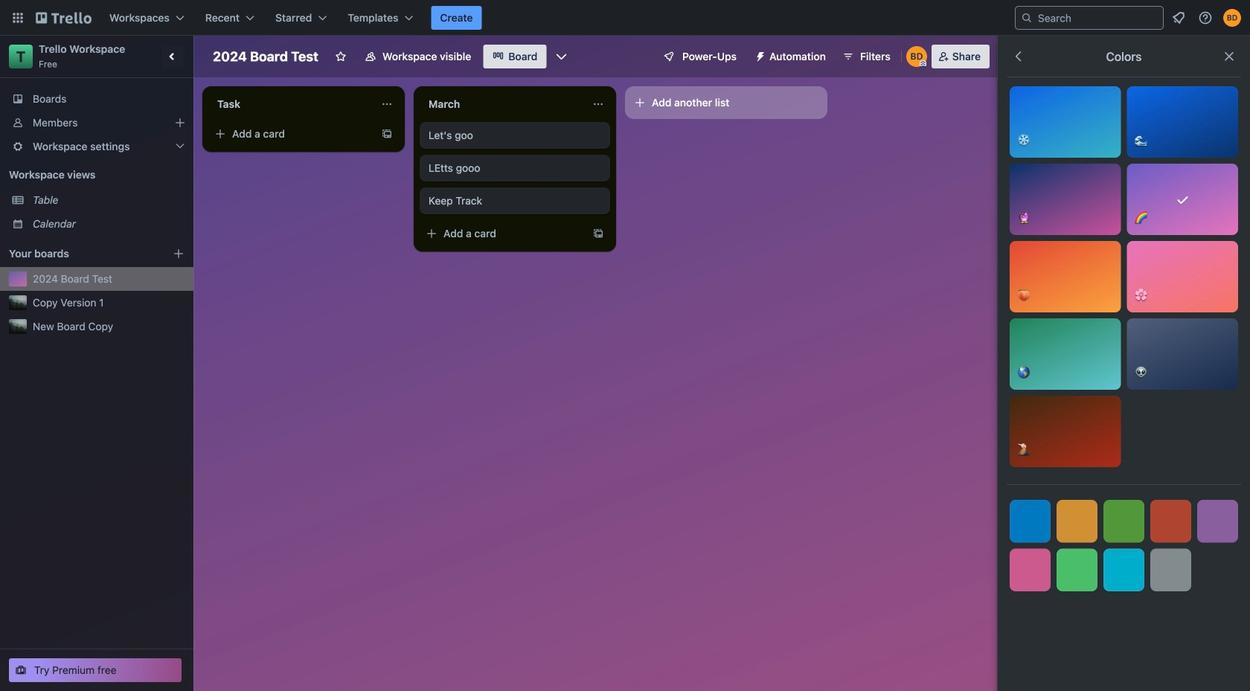 Task type: describe. For each thing, give the bounding box(es) containing it.
primary element
[[0, 0, 1251, 36]]

workspace navigation collapse icon image
[[162, 46, 183, 67]]

open information menu image
[[1199, 10, 1214, 25]]

0 notifications image
[[1171, 9, 1188, 27]]

customize views image
[[554, 49, 569, 64]]

your boards with 3 items element
[[9, 245, 150, 263]]

back to home image
[[36, 6, 92, 30]]

star or unstar board image
[[335, 51, 347, 63]]

sm image
[[749, 45, 770, 66]]

barb dwyer (barbdwyer3) image
[[907, 46, 928, 67]]

0 vertical spatial create from template… image
[[381, 128, 393, 140]]

search image
[[1022, 12, 1033, 24]]



Task type: vqa. For each thing, say whether or not it's contained in the screenshot.
for within the Inventory Management powered by Smart Fields by Vitaly Andrianov, developer @ Smart Fields Keep track of inventory using Smart Fields for quantity, price, value, and more.
no



Task type: locate. For each thing, give the bounding box(es) containing it.
create from template… image
[[381, 128, 393, 140], [593, 228, 605, 240]]

None text field
[[208, 92, 375, 116]]

add board image
[[173, 248, 185, 260]]

this member is an admin of this board. image
[[920, 60, 927, 67]]

Search field
[[1033, 7, 1164, 28]]

0 horizontal spatial create from template… image
[[381, 128, 393, 140]]

Board name text field
[[206, 45, 326, 69]]

1 vertical spatial create from template… image
[[593, 228, 605, 240]]

None text field
[[420, 92, 587, 116]]

barb dwyer (barbdwyer3) image
[[1224, 9, 1242, 27]]

1 horizontal spatial create from template… image
[[593, 228, 605, 240]]



